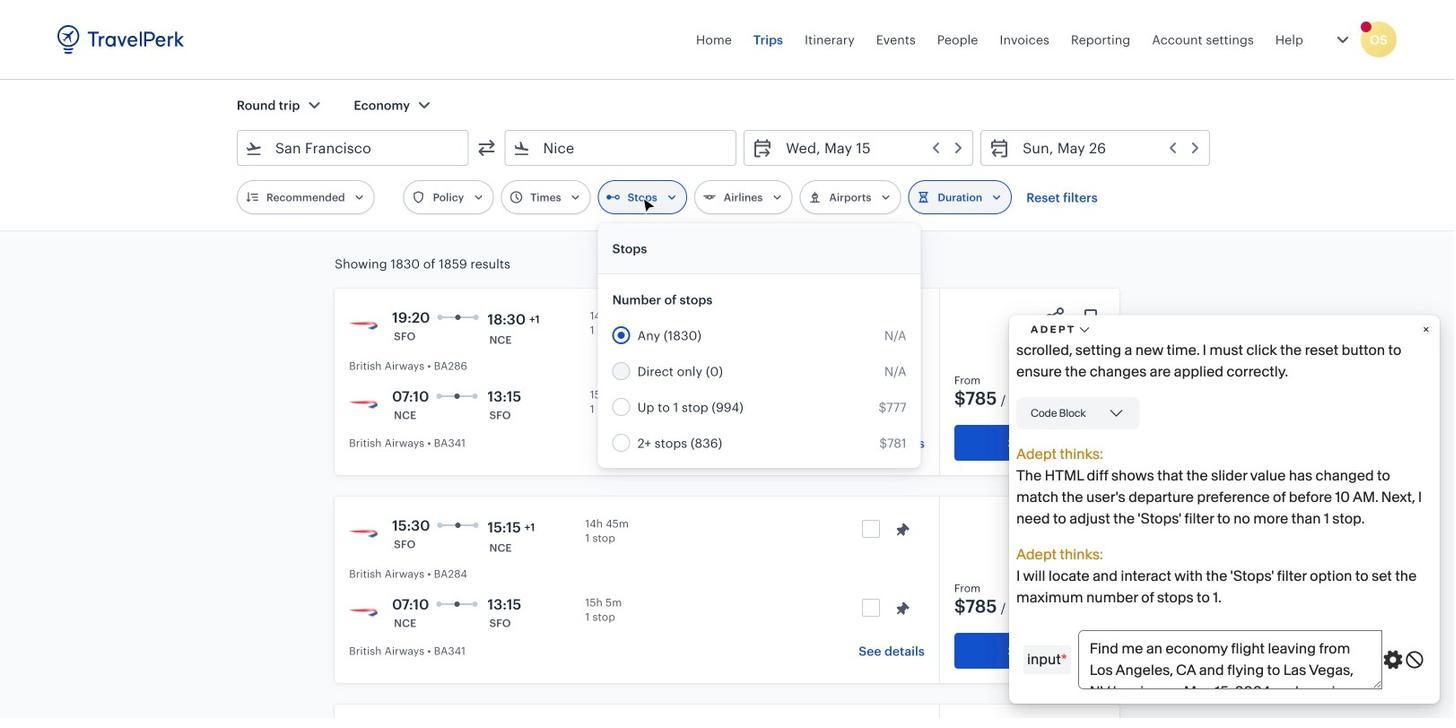 Task type: locate. For each thing, give the bounding box(es) containing it.
british airways image
[[349, 389, 378, 418], [349, 519, 378, 547], [349, 597, 378, 626]]

0 vertical spatial british airways image
[[349, 389, 378, 418]]

2 vertical spatial british airways image
[[349, 597, 378, 626]]

3 british airways image from the top
[[349, 597, 378, 626]]

1 british airways image from the top
[[349, 389, 378, 418]]

british airways image
[[349, 310, 378, 339]]

1 vertical spatial british airways image
[[349, 519, 378, 547]]

Depart field
[[773, 134, 965, 162]]



Task type: vqa. For each thing, say whether or not it's contained in the screenshot.
ADD TRAVELER "search field"
no



Task type: describe. For each thing, give the bounding box(es) containing it.
From search field
[[263, 134, 444, 162]]

Return field
[[1010, 134, 1202, 162]]

To search field
[[531, 134, 712, 162]]

2 british airways image from the top
[[349, 519, 378, 547]]



